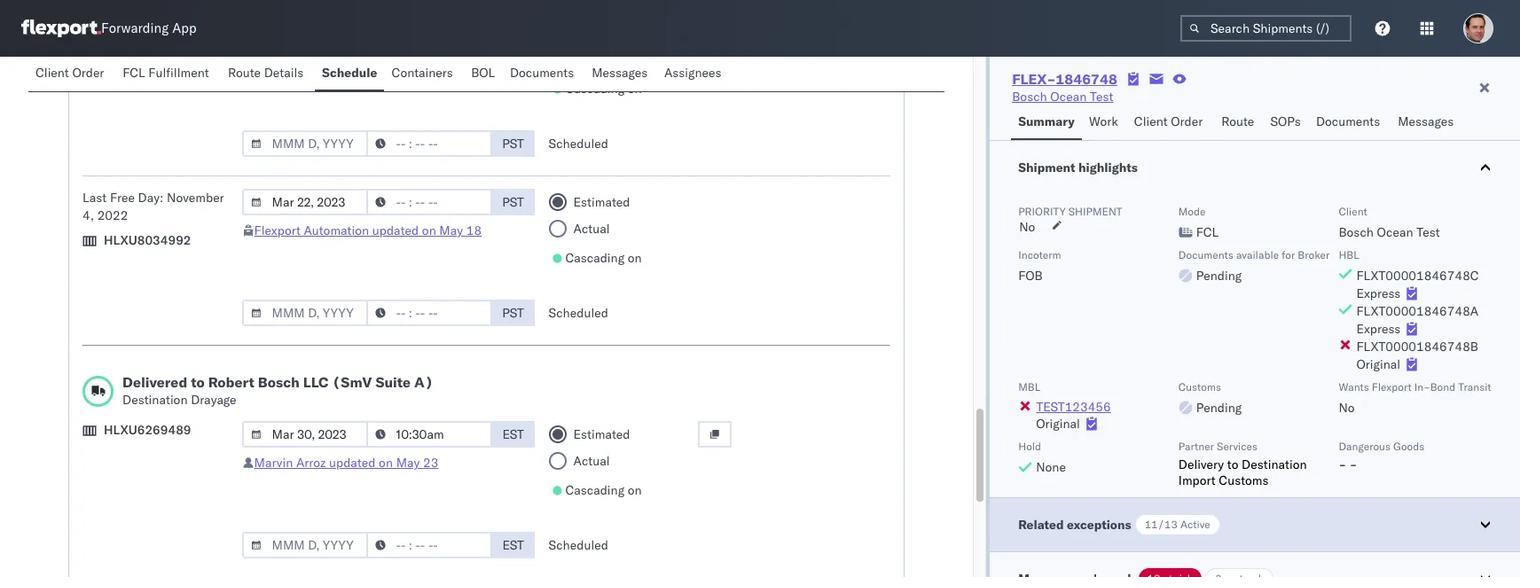 Task type: locate. For each thing, give the bounding box(es) containing it.
test inside 'link'
[[1090, 89, 1114, 105]]

fulfillment
[[148, 65, 209, 81]]

2 vertical spatial documents
[[1179, 248, 1234, 262]]

1 vertical spatial cascading on
[[565, 250, 642, 266]]

0 vertical spatial mmm d, yyyy text field
[[242, 130, 368, 157]]

actual
[[574, 51, 610, 67], [574, 221, 610, 237], [574, 453, 610, 469]]

destination
[[122, 392, 188, 408], [1242, 457, 1307, 473]]

1 vertical spatial fcl
[[1196, 224, 1219, 240]]

to
[[191, 373, 205, 391], [1227, 457, 1239, 473]]

2 scheduled from the top
[[549, 305, 608, 321]]

hold
[[1018, 440, 1041, 453]]

flexport. image
[[21, 20, 101, 37]]

3 -- : -- -- text field from the top
[[366, 532, 492, 559]]

mmm d, yyyy text field down details
[[242, 130, 368, 157]]

pending
[[1196, 268, 1242, 284], [1196, 400, 1242, 416]]

wants
[[1339, 381, 1369, 394]]

hlxu6269489
[[104, 422, 191, 438]]

2 horizontal spatial documents
[[1316, 114, 1380, 130]]

mmm d, yyyy text field down arroz
[[242, 532, 368, 559]]

1 horizontal spatial to
[[1227, 457, 1239, 473]]

work
[[1089, 114, 1118, 130]]

1 vertical spatial pending
[[1196, 400, 1242, 416]]

1 vertical spatial order
[[1171, 114, 1203, 130]]

may for 18
[[439, 223, 463, 239]]

bosch inside client bosch ocean test incoterm fob
[[1339, 224, 1374, 240]]

-- : -- -- text field
[[366, 300, 492, 326], [366, 421, 492, 448], [366, 532, 492, 559]]

partner services delivery to destination import customs
[[1179, 440, 1307, 489]]

client bosch ocean test incoterm fob
[[1018, 205, 1440, 284]]

flex-1846748 link
[[1012, 70, 1117, 88]]

ocean down flex-1846748
[[1051, 89, 1087, 105]]

last free day: november 4, 2022
[[82, 190, 224, 224]]

flxt00001846748c
[[1357, 268, 1479, 284]]

1 vertical spatial client
[[1134, 114, 1168, 130]]

2 vertical spatial bosch
[[258, 373, 300, 391]]

2 estimated from the top
[[574, 427, 630, 443]]

0 horizontal spatial documents
[[510, 65, 574, 81]]

1 horizontal spatial documents button
[[1309, 106, 1391, 140]]

dangerous goods - -
[[1339, 440, 1425, 473]]

0 vertical spatial cascading on
[[565, 81, 642, 97]]

0 horizontal spatial original
[[1036, 416, 1080, 432]]

order down forwarding app link
[[72, 65, 104, 81]]

est
[[502, 427, 524, 443], [502, 538, 524, 553]]

documents button right sops
[[1309, 106, 1391, 140]]

0 vertical spatial client order button
[[28, 57, 116, 91]]

-
[[1339, 457, 1347, 473], [1350, 457, 1357, 473]]

updated right automation
[[372, 223, 419, 239]]

scheduled for est
[[549, 538, 608, 553]]

flexport
[[254, 223, 301, 239], [1372, 381, 1412, 394]]

0 vertical spatial pending
[[1196, 268, 1242, 284]]

client down flexport. image
[[35, 65, 69, 81]]

original up wants
[[1357, 357, 1401, 373]]

bol
[[471, 65, 495, 81]]

may
[[439, 223, 463, 239], [396, 455, 420, 471]]

to down services
[[1227, 457, 1239, 473]]

0 vertical spatial messages
[[592, 65, 648, 81]]

-- : -- -- text field
[[366, 130, 492, 157], [366, 189, 492, 216]]

-- : -- -- text field down 23
[[366, 532, 492, 559]]

client order right work "button"
[[1134, 114, 1203, 130]]

0 horizontal spatial documents button
[[503, 57, 585, 91]]

0 vertical spatial pst
[[502, 136, 524, 152]]

1 vertical spatial est
[[502, 538, 524, 553]]

1 cascading on from the top
[[565, 81, 642, 97]]

available
[[1236, 248, 1279, 262]]

1 vertical spatial may
[[396, 455, 420, 471]]

MMM D, YYYY text field
[[242, 130, 368, 157], [242, 300, 368, 326], [242, 421, 368, 448]]

express up flxt00001846748b
[[1357, 321, 1401, 337]]

1 horizontal spatial fcl
[[1196, 224, 1219, 240]]

route left sops
[[1222, 114, 1255, 130]]

no down priority
[[1019, 219, 1035, 235]]

0 vertical spatial client
[[35, 65, 69, 81]]

pst
[[502, 136, 524, 152], [502, 194, 524, 210], [502, 305, 524, 321]]

mmm d, yyyy text field up arroz
[[242, 421, 368, 448]]

fcl down forwarding
[[123, 65, 145, 81]]

1 vertical spatial no
[[1339, 400, 1355, 416]]

bosch down flex-
[[1012, 89, 1047, 105]]

test
[[1090, 89, 1114, 105], [1417, 224, 1440, 240]]

free
[[110, 190, 135, 206]]

2 vertical spatial cascading on
[[565, 483, 642, 498]]

route for route
[[1222, 114, 1255, 130]]

2 vertical spatial pst
[[502, 305, 524, 321]]

on for second -- : -- -- text box from the bottom of the page
[[628, 81, 642, 97]]

mmm d, yyyy text field for est
[[242, 532, 368, 559]]

1 vertical spatial customs
[[1219, 473, 1269, 489]]

pending down 'documents available for broker'
[[1196, 268, 1242, 284]]

client order down flexport. image
[[35, 65, 104, 81]]

actual for est
[[574, 453, 610, 469]]

2 est from the top
[[502, 538, 524, 553]]

express
[[1357, 286, 1401, 302], [1357, 321, 1401, 337]]

2 vertical spatial cascading
[[565, 483, 625, 498]]

app
[[172, 20, 197, 37]]

2 cascading on from the top
[[565, 250, 642, 266]]

fcl inside fcl fulfillment button
[[123, 65, 145, 81]]

2 vertical spatial -- : -- -- text field
[[366, 532, 492, 559]]

shipment
[[1018, 160, 1075, 176]]

1 vertical spatial client order
[[1134, 114, 1203, 130]]

0 vertical spatial mmm d, yyyy text field
[[242, 189, 368, 216]]

hlxu8034992
[[104, 232, 191, 248]]

est for second -- : -- -- text field
[[502, 427, 524, 443]]

1 estimated from the top
[[574, 194, 630, 210]]

fcl fulfillment button
[[116, 57, 221, 91]]

1 vertical spatial route
[[1222, 114, 1255, 130]]

1 vertical spatial estimated
[[574, 427, 630, 443]]

documents right "bol" button
[[510, 65, 574, 81]]

cascading on
[[565, 81, 642, 97], [565, 250, 642, 266], [565, 483, 642, 498]]

messages
[[592, 65, 648, 81], [1398, 114, 1454, 130]]

sops
[[1271, 114, 1301, 130]]

1 scheduled from the top
[[549, 136, 608, 152]]

MMM D, YYYY text field
[[242, 189, 368, 216], [242, 532, 368, 559]]

1 actual from the top
[[574, 51, 610, 67]]

pst for second -- : -- -- text box from the bottom of the page
[[502, 136, 524, 152]]

pending up services
[[1196, 400, 1242, 416]]

destination down services
[[1242, 457, 1307, 473]]

1 vertical spatial cascading
[[565, 250, 625, 266]]

0 vertical spatial order
[[72, 65, 104, 81]]

messages button
[[585, 57, 657, 91], [1391, 106, 1463, 140]]

0 vertical spatial destination
[[122, 392, 188, 408]]

scheduled for pst
[[549, 305, 608, 321]]

1 vertical spatial scheduled
[[549, 305, 608, 321]]

bosch ocean test link
[[1012, 88, 1114, 106]]

2 pst from the top
[[502, 194, 524, 210]]

0 vertical spatial -- : -- -- text field
[[366, 300, 492, 326]]

2 - from the left
[[1350, 457, 1357, 473]]

1 vertical spatial updated
[[329, 455, 376, 471]]

route left details
[[228, 65, 261, 81]]

client order button down flexport. image
[[28, 57, 116, 91]]

test down 1846748
[[1090, 89, 1114, 105]]

day:
[[138, 190, 164, 206]]

client order button right work
[[1127, 106, 1214, 140]]

0 horizontal spatial destination
[[122, 392, 188, 408]]

estimated
[[574, 194, 630, 210], [574, 427, 630, 443]]

2 vertical spatial scheduled
[[549, 538, 608, 553]]

-- : -- -- text field up 23
[[366, 421, 492, 448]]

destination down delivered
[[122, 392, 188, 408]]

1 vertical spatial -- : -- -- text field
[[366, 189, 492, 216]]

0 vertical spatial updated
[[372, 223, 419, 239]]

0 horizontal spatial route
[[228, 65, 261, 81]]

documents button right the bol
[[503, 57, 585, 91]]

related exceptions
[[1018, 517, 1131, 533]]

to up drayage
[[191, 373, 205, 391]]

0 vertical spatial no
[[1019, 219, 1035, 235]]

express for flxt00001846748a
[[1357, 321, 1401, 337]]

1 vertical spatial messages
[[1398, 114, 1454, 130]]

0 vertical spatial documents
[[510, 65, 574, 81]]

cascading on for pst
[[565, 250, 642, 266]]

bosch left llc
[[258, 373, 300, 391]]

1 vertical spatial -- : -- -- text field
[[366, 421, 492, 448]]

ocean inside client bosch ocean test incoterm fob
[[1377, 224, 1414, 240]]

0 vertical spatial est
[[502, 427, 524, 443]]

shipment highlights button
[[990, 141, 1520, 194]]

1 horizontal spatial bosch
[[1012, 89, 1047, 105]]

0 vertical spatial client order
[[35, 65, 104, 81]]

1 horizontal spatial ocean
[[1377, 224, 1414, 240]]

1 horizontal spatial destination
[[1242, 457, 1307, 473]]

on for -- : -- -- text field related to 23
[[628, 483, 642, 498]]

documents right sops button
[[1316, 114, 1380, 130]]

cascading
[[565, 81, 625, 97], [565, 250, 625, 266], [565, 483, 625, 498]]

1 vertical spatial destination
[[1242, 457, 1307, 473]]

1 vertical spatial client order button
[[1127, 106, 1214, 140]]

0 horizontal spatial messages button
[[585, 57, 657, 91]]

1 vertical spatial flexport
[[1372, 381, 1412, 394]]

-- : -- -- text field down containers button at the left top
[[366, 130, 492, 157]]

2 express from the top
[[1357, 321, 1401, 337]]

containers
[[392, 65, 453, 81]]

0 vertical spatial route
[[228, 65, 261, 81]]

11/13 active
[[1145, 518, 1211, 531]]

incoterm
[[1018, 248, 1061, 262]]

sops button
[[1263, 106, 1309, 140]]

may left 18
[[439, 223, 463, 239]]

documents for bottom documents button
[[1316, 114, 1380, 130]]

0 horizontal spatial test
[[1090, 89, 1114, 105]]

2 pending from the top
[[1196, 400, 1242, 416]]

3 scheduled from the top
[[549, 538, 608, 553]]

1 vertical spatial bosch
[[1339, 224, 1374, 240]]

updated right arroz
[[329, 455, 376, 471]]

0 vertical spatial test
[[1090, 89, 1114, 105]]

active
[[1181, 518, 1211, 531]]

fcl down mode
[[1196, 224, 1219, 240]]

arroz
[[296, 455, 326, 471]]

1 horizontal spatial client order button
[[1127, 106, 1214, 140]]

3 cascading on from the top
[[565, 483, 642, 498]]

ocean up "flxt00001846748c"
[[1377, 224, 1414, 240]]

updated for arroz
[[329, 455, 376, 471]]

documents button
[[503, 57, 585, 91], [1309, 106, 1391, 140]]

0 vertical spatial cascading
[[565, 81, 625, 97]]

documents down mode
[[1179, 248, 1234, 262]]

bosch
[[1012, 89, 1047, 105], [1339, 224, 1374, 240], [258, 373, 300, 391]]

assignees
[[664, 65, 722, 81]]

customs
[[1179, 381, 1221, 394], [1219, 473, 1269, 489]]

1 horizontal spatial messages button
[[1391, 106, 1463, 140]]

-- : -- -- text field up 18
[[366, 189, 492, 216]]

0 vertical spatial flexport
[[254, 223, 301, 239]]

1 vertical spatial to
[[1227, 457, 1239, 473]]

1 express from the top
[[1357, 286, 1401, 302]]

import
[[1179, 473, 1216, 489]]

1 vertical spatial original
[[1036, 416, 1080, 432]]

no down wants
[[1339, 400, 1355, 416]]

express up flxt00001846748a
[[1357, 286, 1401, 302]]

flexport left in-
[[1372, 381, 1412, 394]]

0 vertical spatial may
[[439, 223, 463, 239]]

1 vertical spatial pst
[[502, 194, 524, 210]]

1 pst from the top
[[502, 136, 524, 152]]

1 horizontal spatial order
[[1171, 114, 1203, 130]]

order left route button
[[1171, 114, 1203, 130]]

Search Shipments (/) text field
[[1181, 15, 1352, 42]]

flexport automation updated on may 18 button
[[254, 223, 482, 239]]

hbl
[[1339, 248, 1360, 262]]

-- : -- -- text field up a)
[[366, 300, 492, 326]]

route for route details
[[228, 65, 261, 81]]

3 actual from the top
[[574, 453, 610, 469]]

mmm d, yyyy text field up llc
[[242, 300, 368, 326]]

2 actual from the top
[[574, 221, 610, 237]]

1 vertical spatial ocean
[[1377, 224, 1414, 240]]

partner
[[1179, 440, 1214, 453]]

test inside client bosch ocean test incoterm fob
[[1417, 224, 1440, 240]]

1 vertical spatial express
[[1357, 321, 1401, 337]]

1 horizontal spatial flexport
[[1372, 381, 1412, 394]]

1 mmm d, yyyy text field from the top
[[242, 130, 368, 157]]

0 horizontal spatial client
[[35, 65, 69, 81]]

test up "flxt00001846748c"
[[1417, 224, 1440, 240]]

client up hbl on the top right
[[1339, 205, 1368, 218]]

1 vertical spatial actual
[[574, 221, 610, 237]]

1 pending from the top
[[1196, 268, 1242, 284]]

bosch up hbl on the top right
[[1339, 224, 1374, 240]]

none
[[1036, 459, 1066, 475]]

0 horizontal spatial may
[[396, 455, 420, 471]]

2 horizontal spatial client
[[1339, 205, 1368, 218]]

1846748
[[1056, 70, 1117, 88]]

0 vertical spatial actual
[[574, 51, 610, 67]]

client right work "button"
[[1134, 114, 1168, 130]]

flexport inside wants flexport in-bond transit no
[[1372, 381, 1412, 394]]

3 pst from the top
[[502, 305, 524, 321]]

2 vertical spatial mmm d, yyyy text field
[[242, 421, 368, 448]]

customs inside the partner services delivery to destination import customs
[[1219, 473, 1269, 489]]

1 vertical spatial messages button
[[1391, 106, 1463, 140]]

1 mmm d, yyyy text field from the top
[[242, 189, 368, 216]]

flex-1846748
[[1012, 70, 1117, 88]]

0 horizontal spatial fcl
[[123, 65, 145, 81]]

customs up partner
[[1179, 381, 1221, 394]]

1 horizontal spatial -
[[1350, 457, 1357, 473]]

bosch inside 'link'
[[1012, 89, 1047, 105]]

1 vertical spatial mmm d, yyyy text field
[[242, 532, 368, 559]]

3 cascading from the top
[[565, 483, 625, 498]]

flxt00001846748b
[[1357, 339, 1479, 355]]

0 horizontal spatial bosch
[[258, 373, 300, 391]]

0 vertical spatial documents button
[[503, 57, 585, 91]]

ocean
[[1051, 89, 1087, 105], [1377, 224, 1414, 240]]

route details
[[228, 65, 304, 81]]

0 vertical spatial to
[[191, 373, 205, 391]]

18
[[466, 223, 482, 239]]

0 horizontal spatial messages
[[592, 65, 648, 81]]

0 vertical spatial -- : -- -- text field
[[366, 130, 492, 157]]

may left 23
[[396, 455, 420, 471]]

client inside client bosch ocean test incoterm fob
[[1339, 205, 1368, 218]]

mmm d, yyyy text field up automation
[[242, 189, 368, 216]]

0 horizontal spatial to
[[191, 373, 205, 391]]

original down test123456 button
[[1036, 416, 1080, 432]]

client order button
[[28, 57, 116, 91], [1127, 106, 1214, 140]]

bol button
[[464, 57, 503, 91]]

customs down services
[[1219, 473, 1269, 489]]

2 cascading from the top
[[565, 250, 625, 266]]

1 -- : -- -- text field from the top
[[366, 300, 492, 326]]

transit
[[1459, 381, 1492, 394]]

documents
[[510, 65, 574, 81], [1316, 114, 1380, 130], [1179, 248, 1234, 262]]

1 est from the top
[[502, 427, 524, 443]]

0 horizontal spatial -
[[1339, 457, 1347, 473]]

bosch inside delivered to robert bosch llc (smv suite a) destination drayage
[[258, 373, 300, 391]]

original
[[1357, 357, 1401, 373], [1036, 416, 1080, 432]]

flexport left automation
[[254, 223, 301, 239]]

0 vertical spatial bosch
[[1012, 89, 1047, 105]]

1 horizontal spatial original
[[1357, 357, 1401, 373]]

2 mmm d, yyyy text field from the top
[[242, 532, 368, 559]]

route button
[[1214, 106, 1263, 140]]

cascading for pst
[[565, 250, 625, 266]]

1 vertical spatial mmm d, yyyy text field
[[242, 300, 368, 326]]

forwarding app link
[[21, 20, 197, 37]]

shipment
[[1069, 205, 1123, 218]]

0 vertical spatial estimated
[[574, 194, 630, 210]]



Task type: vqa. For each thing, say whether or not it's contained in the screenshot.
Jie associated with test
no



Task type: describe. For each thing, give the bounding box(es) containing it.
priority shipment
[[1018, 205, 1123, 218]]

0 vertical spatial messages button
[[585, 57, 657, 91]]

23
[[423, 455, 439, 471]]

destination inside the partner services delivery to destination import customs
[[1242, 457, 1307, 473]]

llc
[[303, 373, 329, 391]]

fcl for fcl
[[1196, 224, 1219, 240]]

services
[[1217, 440, 1258, 453]]

ocean inside 'link'
[[1051, 89, 1087, 105]]

2 mmm d, yyyy text field from the top
[[242, 300, 368, 326]]

for
[[1282, 248, 1295, 262]]

4,
[[82, 208, 94, 224]]

estimated for pst
[[574, 194, 630, 210]]

mbl
[[1018, 381, 1041, 394]]

bosch ocean test
[[1012, 89, 1114, 105]]

priority
[[1018, 205, 1066, 218]]

dangerous
[[1339, 440, 1391, 453]]

fcl for fcl fulfillment
[[123, 65, 145, 81]]

order for client order button to the left
[[72, 65, 104, 81]]

(smv
[[332, 373, 372, 391]]

suite
[[376, 373, 411, 391]]

details
[[264, 65, 304, 81]]

1 - from the left
[[1339, 457, 1347, 473]]

flxt00001846748a
[[1357, 303, 1479, 319]]

on for 18's -- : -- -- text field
[[628, 250, 642, 266]]

shipment highlights
[[1018, 160, 1138, 176]]

test123456 button
[[1036, 399, 1111, 415]]

forwarding
[[101, 20, 169, 37]]

summary button
[[1011, 106, 1082, 140]]

bond
[[1430, 381, 1456, 394]]

documents for documents available for broker
[[1179, 248, 1234, 262]]

forwarding app
[[101, 20, 197, 37]]

summary
[[1018, 114, 1075, 130]]

3 mmm d, yyyy text field from the top
[[242, 421, 368, 448]]

related
[[1018, 517, 1064, 533]]

documents for left documents button
[[510, 65, 574, 81]]

estimated for est
[[574, 427, 630, 443]]

work button
[[1082, 106, 1127, 140]]

goods
[[1394, 440, 1425, 453]]

1 horizontal spatial client order
[[1134, 114, 1203, 130]]

2 -- : -- -- text field from the top
[[366, 189, 492, 216]]

last
[[82, 190, 107, 206]]

route details button
[[221, 57, 315, 91]]

0 horizontal spatial client order button
[[28, 57, 116, 91]]

-- : -- -- text field for 18
[[366, 300, 492, 326]]

flex-
[[1012, 70, 1056, 88]]

drayage
[[191, 392, 236, 408]]

to inside the partner services delivery to destination import customs
[[1227, 457, 1239, 473]]

marvin
[[254, 455, 293, 471]]

delivery
[[1179, 457, 1224, 473]]

1 -- : -- -- text field from the top
[[366, 130, 492, 157]]

pending for documents available for broker
[[1196, 268, 1242, 284]]

fob
[[1018, 268, 1043, 284]]

a)
[[414, 373, 433, 391]]

mode
[[1179, 205, 1206, 218]]

-- : -- -- text field for 23
[[366, 532, 492, 559]]

november
[[167, 190, 224, 206]]

pst for second -- : -- -- text box from the top
[[502, 194, 524, 210]]

est for -- : -- -- text field related to 23
[[502, 538, 524, 553]]

mmm d, yyyy text field for pst
[[242, 189, 368, 216]]

2 -- : -- -- text field from the top
[[366, 421, 492, 448]]

1 cascading from the top
[[565, 81, 625, 97]]

in-
[[1415, 381, 1431, 394]]

wants flexport in-bond transit no
[[1339, 381, 1492, 416]]

0 vertical spatial customs
[[1179, 381, 1221, 394]]

0 horizontal spatial client order
[[35, 65, 104, 81]]

marvin arroz updated on may 23
[[254, 455, 439, 471]]

exceptions
[[1067, 517, 1131, 533]]

assignees button
[[657, 57, 732, 91]]

to inside delivered to robert bosch llc (smv suite a) destination drayage
[[191, 373, 205, 391]]

actual for pst
[[574, 221, 610, 237]]

updated for automation
[[372, 223, 419, 239]]

robert
[[208, 373, 254, 391]]

fcl fulfillment
[[123, 65, 209, 81]]

broker
[[1298, 248, 1330, 262]]

may for 23
[[396, 455, 420, 471]]

order for client order button to the right
[[1171, 114, 1203, 130]]

marvin arroz updated on may 23 button
[[254, 455, 439, 471]]

delivered
[[122, 373, 187, 391]]

delivered to robert bosch llc (smv suite a) destination drayage
[[122, 373, 433, 408]]

schedule button
[[315, 57, 384, 91]]

0 horizontal spatial no
[[1019, 219, 1035, 235]]

cascading on for est
[[565, 483, 642, 498]]

flexport automation updated on may 18
[[254, 223, 482, 239]]

automation
[[304, 223, 369, 239]]

1 vertical spatial documents button
[[1309, 106, 1391, 140]]

2022
[[97, 208, 128, 224]]

pending for customs
[[1196, 400, 1242, 416]]

pst for 18's -- : -- -- text field
[[502, 305, 524, 321]]

test123456
[[1036, 399, 1111, 415]]

containers button
[[384, 57, 464, 91]]

0 horizontal spatial flexport
[[254, 223, 301, 239]]

1 horizontal spatial messages
[[1398, 114, 1454, 130]]

schedule
[[322, 65, 377, 81]]

no inside wants flexport in-bond transit no
[[1339, 400, 1355, 416]]

destination inside delivered to robert bosch llc (smv suite a) destination drayage
[[122, 392, 188, 408]]

highlights
[[1079, 160, 1138, 176]]

cascading for est
[[565, 483, 625, 498]]

documents available for broker
[[1179, 248, 1330, 262]]

0 vertical spatial original
[[1357, 357, 1401, 373]]

11/13
[[1145, 518, 1178, 531]]

express for flxt00001846748c
[[1357, 286, 1401, 302]]

1 horizontal spatial client
[[1134, 114, 1168, 130]]



